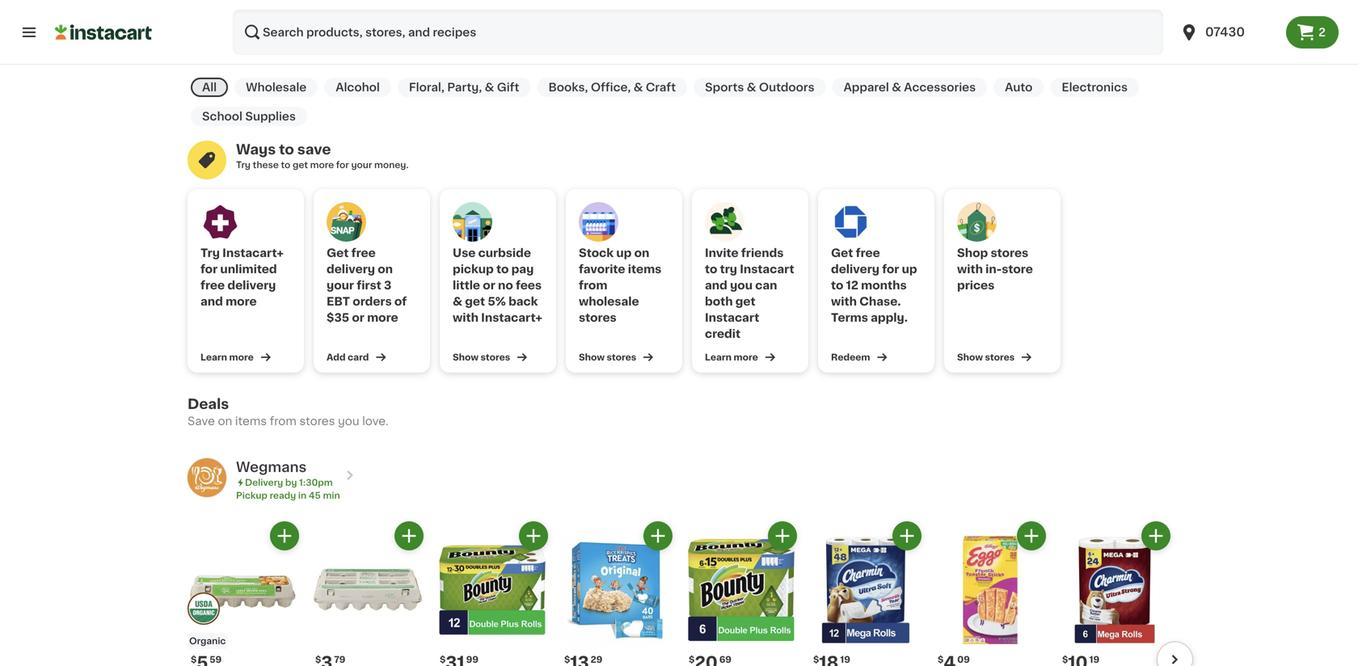 Task type: vqa. For each thing, say whether or not it's contained in the screenshot.
With within the shop stores with in-store prices
yes



Task type: describe. For each thing, give the bounding box(es) containing it.
item carousel region
[[165, 521, 1193, 666]]

deals save on items from stores you love.
[[188, 397, 389, 427]]

items inside deals save on items from stores you love.
[[235, 416, 267, 427]]

credit
[[705, 328, 741, 340]]

on inside the get free delivery on your first 3 ebt orders of $35 or more
[[378, 264, 393, 275]]

& left craft on the top left of page
[[634, 82, 643, 93]]

party,
[[447, 82, 482, 93]]

shop
[[957, 247, 988, 259]]

5%
[[488, 296, 506, 307]]

apparel
[[844, 82, 889, 93]]

learn for invite friends to try instacart and you can both get instacart credit
[[705, 353, 732, 362]]

or inside use curbside pickup to pay little or no fees & get 5% back with instacart+
[[483, 280, 495, 291]]

all link
[[191, 78, 228, 97]]

card
[[348, 353, 369, 362]]

with inside shop stores with in-store prices
[[957, 264, 983, 275]]

fees
[[516, 280, 542, 291]]

more up deals save on items from stores you love.
[[229, 353, 254, 362]]

add image for third product group from the right
[[897, 526, 917, 546]]

pickup
[[453, 264, 494, 275]]

deals
[[188, 397, 229, 411]]

use curbside pickup to pay little or no fees & get 5% back with instacart+
[[453, 247, 542, 323]]

curbside
[[478, 247, 531, 259]]

& right apparel
[[892, 82, 901, 93]]

delivery by 1:30pm
[[245, 478, 333, 487]]

ways to save try these to get more for your money.
[[236, 143, 409, 169]]

all
[[202, 82, 217, 93]]

0 vertical spatial you
[[522, 16, 569, 39]]

$35
[[327, 312, 349, 323]]

school supplies
[[202, 111, 296, 122]]

electronics
[[1062, 82, 1128, 93]]

up inside the stock up on favorite items from wholesale stores
[[616, 247, 632, 259]]

add
[[327, 353, 346, 362]]

by
[[285, 478, 297, 487]]

$ for 1st product group from right
[[1062, 655, 1068, 664]]

2
[[1319, 27, 1326, 38]]

near
[[461, 16, 517, 39]]

pickup ready in 45 min
[[236, 491, 340, 500]]

supplies
[[245, 111, 296, 122]]

99
[[466, 655, 479, 664]]

07430
[[1205, 26, 1245, 38]]

$ for 7th product group from right
[[315, 655, 321, 664]]

accessories
[[904, 82, 976, 93]]

prices
[[957, 280, 995, 291]]

$ for 7th product group from the left
[[938, 655, 944, 664]]

your inside ways to save try these to get more for your money.
[[351, 160, 372, 169]]

redeem
[[831, 353, 870, 362]]

your inside the get free delivery on your first 3 ebt orders of $35 or more
[[327, 280, 354, 291]]

books, office, & craft
[[549, 82, 676, 93]]

of
[[394, 296, 407, 307]]

5 product group from the left
[[686, 521, 797, 666]]

invite
[[705, 247, 739, 259]]

sports
[[705, 82, 744, 93]]

79
[[334, 655, 346, 664]]

to left save
[[279, 143, 294, 156]]

07430 button
[[1170, 10, 1286, 55]]

add image for 29
[[648, 526, 668, 546]]

get inside use curbside pickup to pay little or no fees & get 5% back with instacart+
[[465, 296, 485, 307]]

wholesale link
[[235, 78, 318, 97]]

$ for third product group from left
[[440, 655, 446, 664]]

2 button
[[1286, 16, 1339, 49]]

more inside the get free delivery on your first 3 ebt orders of $35 or more
[[367, 312, 398, 323]]

store
[[1002, 264, 1033, 275]]

apparel & accessories link
[[832, 78, 987, 97]]

back
[[509, 296, 538, 307]]

delivery
[[245, 478, 283, 487]]

add image for 09
[[1022, 526, 1042, 546]]

45
[[309, 491, 321, 500]]

min
[[323, 491, 340, 500]]

Search field
[[233, 10, 1163, 55]]

and inside invite friends to try instacart and you can both get instacart credit
[[705, 280, 728, 291]]

use
[[453, 247, 476, 259]]

friends
[[741, 247, 784, 259]]

add image for product group containing organic
[[274, 526, 295, 546]]

wholesale
[[579, 296, 639, 307]]

get inside ways to save try these to get more for your money.
[[293, 160, 308, 169]]

to inside get free delivery for up to 12 months with chase. terms apply.
[[831, 280, 844, 291]]

wegmans
[[236, 460, 307, 474]]

floral, party, & gift
[[409, 82, 519, 93]]

alcohol link
[[324, 78, 391, 97]]

free for for
[[856, 247, 880, 259]]

& inside use curbside pickup to pay little or no fees & get 5% back with instacart+
[[453, 296, 462, 307]]

delivery inside try instacart+ for unlimited free delivery and more
[[228, 280, 276, 291]]

more inside try instacart+ for unlimited free delivery and more
[[226, 296, 257, 307]]

free for on
[[351, 247, 376, 259]]

pay
[[512, 264, 534, 275]]

get for get free delivery for up to 12 months with chase. terms apply.
[[831, 247, 853, 259]]

organic
[[189, 637, 226, 646]]

gift
[[497, 82, 519, 93]]

0 vertical spatial instacart
[[740, 264, 795, 275]]

in-
[[986, 264, 1002, 275]]

wegmans image
[[188, 458, 226, 497]]

ways
[[236, 143, 276, 156]]

with inside get free delivery for up to 12 months with chase. terms apply.
[[831, 296, 857, 307]]

3
[[384, 280, 392, 291]]

learn more for invite friends to try instacart and you can both get instacart credit
[[705, 353, 758, 362]]

try inside try instacart+ for unlimited free delivery and more
[[201, 247, 220, 259]]

invite friends to try instacart and you can both get instacart credit
[[705, 247, 795, 340]]

instacart logo image
[[55, 23, 152, 42]]

save
[[297, 143, 331, 156]]

more down credit
[[734, 353, 758, 362]]

deals
[[275, 16, 341, 39]]

add card
[[327, 353, 369, 362]]

and inside try instacart+ for unlimited free delivery and more
[[201, 296, 223, 307]]

to inside invite friends to try instacart and you can both get instacart credit
[[705, 264, 717, 275]]

show stores for no
[[453, 353, 510, 362]]

add image for third product group from left
[[524, 526, 544, 546]]

no
[[498, 280, 513, 291]]

ebt
[[327, 296, 350, 307]]

get free delivery for up to 12 months with chase. terms apply.
[[831, 247, 917, 323]]

1 vertical spatial instacart
[[705, 312, 760, 323]]

7 product group from the left
[[935, 521, 1046, 666]]

or inside the get free delivery on your first 3 ebt orders of $35 or more
[[352, 312, 364, 323]]

auto
[[1005, 82, 1033, 93]]

can
[[755, 280, 777, 291]]

69
[[719, 655, 732, 664]]

you for deals
[[338, 416, 359, 427]]

office,
[[591, 82, 631, 93]]

3 show from the left
[[957, 353, 983, 362]]

both
[[705, 296, 733, 307]]

books,
[[549, 82, 588, 93]]

free inside try instacart+ for unlimited free delivery and more
[[201, 280, 225, 291]]

shop stores with in-store prices
[[957, 247, 1033, 291]]

wholesale
[[246, 82, 307, 93]]

try
[[720, 264, 737, 275]]

12
[[846, 280, 859, 291]]

product group containing organic
[[188, 521, 299, 666]]

pickup
[[236, 491, 268, 500]]

floral,
[[409, 82, 445, 93]]

instacart+ inside try instacart+ for unlimited free delivery and more
[[222, 247, 284, 259]]

first
[[357, 280, 381, 291]]



Task type: locate. For each thing, give the bounding box(es) containing it.
2 horizontal spatial show
[[957, 353, 983, 362]]

0 horizontal spatial show
[[453, 353, 479, 362]]

4 product group from the left
[[561, 521, 673, 666]]

learn more
[[201, 353, 254, 362], [705, 353, 758, 362]]

from up wegmans at the bottom
[[270, 416, 297, 427]]

0 horizontal spatial or
[[352, 312, 364, 323]]

0 horizontal spatial and
[[201, 296, 223, 307]]

1 horizontal spatial instacart+
[[481, 312, 542, 323]]

$ for product group containing organic
[[191, 655, 197, 664]]

apply.
[[871, 312, 908, 323]]

1 add image from the left
[[274, 526, 295, 546]]

& inside 'link'
[[747, 82, 756, 93]]

delivery for first
[[327, 264, 375, 275]]

your up ebt
[[327, 280, 354, 291]]

1 vertical spatial from
[[270, 416, 297, 427]]

get down little
[[465, 296, 485, 307]]

up
[[616, 247, 632, 259], [902, 264, 917, 275]]

0 vertical spatial your
[[351, 160, 372, 169]]

with down shop
[[957, 264, 983, 275]]

these
[[253, 160, 279, 169]]

and down unlimited
[[201, 296, 223, 307]]

add image for 7th product group from right
[[399, 526, 419, 546]]

get inside the get free delivery on your first 3 ebt orders of $35 or more
[[327, 247, 349, 259]]

more inside ways to save try these to get more for your money.
[[310, 160, 334, 169]]

and up both
[[705, 280, 728, 291]]

get down can
[[736, 296, 756, 307]]

1 horizontal spatial show
[[579, 353, 605, 362]]

stock up on favorite items from wholesale stores
[[579, 247, 662, 323]]

0 horizontal spatial items
[[235, 416, 267, 427]]

apparel & accessories
[[844, 82, 976, 93]]

3 product group from the left
[[437, 521, 548, 666]]

1 vertical spatial on
[[378, 264, 393, 275]]

2 horizontal spatial get
[[736, 296, 756, 307]]

1 horizontal spatial from
[[579, 280, 608, 291]]

& left gift
[[485, 82, 494, 93]]

1 horizontal spatial on
[[378, 264, 393, 275]]

8 product group from the left
[[1059, 521, 1171, 666]]

1 horizontal spatial with
[[831, 296, 857, 307]]

to right these
[[281, 160, 291, 169]]

0 horizontal spatial up
[[616, 247, 632, 259]]

0 vertical spatial on
[[634, 247, 650, 259]]

items inside the stock up on favorite items from wholesale stores
[[628, 264, 662, 275]]

on right stock
[[634, 247, 650, 259]]

19 for third product group from the right
[[840, 655, 850, 664]]

learn
[[201, 353, 227, 362], [705, 353, 732, 362]]

3 add image from the left
[[524, 526, 544, 546]]

$ for third product group from the right
[[813, 655, 819, 664]]

love.
[[362, 416, 389, 427]]

favorite
[[579, 264, 625, 275]]

None search field
[[233, 10, 1163, 55]]

floral, party, & gift link
[[398, 78, 531, 97]]

add image for 1st product group from right
[[1146, 526, 1166, 546]]

1 vertical spatial and
[[201, 296, 223, 307]]

2 vertical spatial you
[[338, 416, 359, 427]]

with up terms
[[831, 296, 857, 307]]

4 add image from the left
[[773, 526, 793, 546]]

1 vertical spatial items
[[235, 416, 267, 427]]

on right "save" at the bottom of the page
[[218, 416, 232, 427]]

try
[[236, 160, 251, 169], [201, 247, 220, 259]]

sports & outdoors
[[705, 82, 815, 93]]

online deals at stores near you
[[188, 16, 569, 39]]

try instacart+ for unlimited free delivery and more
[[201, 247, 284, 307]]

1 horizontal spatial try
[[236, 160, 251, 169]]

0 horizontal spatial on
[[218, 416, 232, 427]]

$
[[191, 655, 197, 664], [315, 655, 321, 664], [440, 655, 446, 664], [564, 655, 570, 664], [689, 655, 695, 664], [813, 655, 819, 664], [938, 655, 944, 664], [1062, 655, 1068, 664]]

more down unlimited
[[226, 296, 257, 307]]

0 vertical spatial with
[[957, 264, 983, 275]]

delivery for to
[[831, 264, 880, 275]]

1 horizontal spatial you
[[522, 16, 569, 39]]

1 horizontal spatial get
[[831, 247, 853, 259]]

add image for 4th product group from the right
[[773, 526, 793, 546]]

0 horizontal spatial for
[[201, 264, 218, 275]]

1 vertical spatial your
[[327, 280, 354, 291]]

add image
[[274, 526, 295, 546], [399, 526, 419, 546], [524, 526, 544, 546], [773, 526, 793, 546], [897, 526, 917, 546], [1146, 526, 1166, 546]]

stores inside the stock up on favorite items from wholesale stores
[[579, 312, 617, 323]]

or left no
[[483, 280, 495, 291]]

2 horizontal spatial with
[[957, 264, 983, 275]]

1 horizontal spatial or
[[483, 280, 495, 291]]

1 vertical spatial you
[[730, 280, 753, 291]]

0 vertical spatial from
[[579, 280, 608, 291]]

2 horizontal spatial for
[[882, 264, 899, 275]]

months
[[861, 280, 907, 291]]

item badge image
[[188, 593, 220, 625]]

get inside get free delivery for up to 12 months with chase. terms apply.
[[831, 247, 853, 259]]

show stores down wholesale
[[579, 353, 636, 362]]

up up months
[[902, 264, 917, 275]]

instacart
[[740, 264, 795, 275], [705, 312, 760, 323]]

1 learn from the left
[[201, 353, 227, 362]]

more down orders
[[367, 312, 398, 323]]

1 horizontal spatial show stores
[[579, 353, 636, 362]]

1 vertical spatial try
[[201, 247, 220, 259]]

learn more up deals
[[201, 353, 254, 362]]

you inside deals save on items from stores you love.
[[338, 416, 359, 427]]

1 horizontal spatial for
[[336, 160, 349, 169]]

3 $ from the left
[[440, 655, 446, 664]]

5 add image from the left
[[897, 526, 917, 546]]

auto link
[[994, 78, 1044, 97]]

6 add image from the left
[[1146, 526, 1166, 546]]

learn more for try instacart+ for unlimited free delivery and more
[[201, 353, 254, 362]]

in
[[298, 491, 307, 500]]

from down favorite at left
[[579, 280, 608, 291]]

instacart up can
[[740, 264, 795, 275]]

items right favorite at left
[[628, 264, 662, 275]]

1 horizontal spatial learn more
[[705, 353, 758, 362]]

2 show from the left
[[579, 353, 605, 362]]

0 horizontal spatial show stores
[[453, 353, 510, 362]]

on inside deals save on items from stores you love.
[[218, 416, 232, 427]]

19
[[840, 655, 850, 664], [1090, 655, 1100, 664]]

on for stock
[[634, 247, 650, 259]]

save
[[188, 416, 215, 427]]

1 horizontal spatial items
[[628, 264, 662, 275]]

unlimited
[[220, 264, 277, 275]]

stores inside deals save on items from stores you love.
[[299, 416, 335, 427]]

1 horizontal spatial learn
[[705, 353, 732, 362]]

2 show stores from the left
[[579, 353, 636, 362]]

delivery
[[327, 264, 375, 275], [831, 264, 880, 275], [228, 280, 276, 291]]

free up first
[[351, 247, 376, 259]]

delivery down unlimited
[[228, 280, 276, 291]]

show down little
[[453, 353, 479, 362]]

add image
[[648, 526, 668, 546], [1022, 526, 1042, 546]]

you left love.
[[338, 416, 359, 427]]

to left try
[[705, 264, 717, 275]]

2 product group from the left
[[312, 521, 424, 666]]

1 19 from the left
[[840, 655, 850, 664]]

1 learn more from the left
[[201, 353, 254, 362]]

more
[[310, 160, 334, 169], [226, 296, 257, 307], [367, 312, 398, 323], [229, 353, 254, 362], [734, 353, 758, 362]]

learn up deals
[[201, 353, 227, 362]]

little
[[453, 280, 480, 291]]

0 horizontal spatial add image
[[648, 526, 668, 546]]

show down wholesale
[[579, 353, 605, 362]]

stores
[[377, 16, 456, 39], [991, 247, 1029, 259], [579, 312, 617, 323], [481, 353, 510, 362], [607, 353, 636, 362], [985, 353, 1015, 362], [299, 416, 335, 427]]

09
[[957, 655, 970, 664]]

0 vertical spatial up
[[616, 247, 632, 259]]

delivery inside get free delivery for up to 12 months with chase. terms apply.
[[831, 264, 880, 275]]

1 vertical spatial instacart+
[[481, 312, 542, 323]]

2 add image from the left
[[399, 526, 419, 546]]

stores inside shop stores with in-store prices
[[991, 247, 1029, 259]]

or right $35
[[352, 312, 364, 323]]

sports & outdoors link
[[694, 78, 826, 97]]

1 horizontal spatial 19
[[1090, 655, 1100, 664]]

your left money.
[[351, 160, 372, 169]]

to
[[279, 143, 294, 156], [281, 160, 291, 169], [496, 264, 509, 275], [705, 264, 717, 275], [831, 280, 844, 291]]

for inside get free delivery for up to 12 months with chase. terms apply.
[[882, 264, 899, 275]]

get up 12
[[831, 247, 853, 259]]

0 horizontal spatial 19
[[840, 655, 850, 664]]

to inside use curbside pickup to pay little or no fees & get 5% back with instacart+
[[496, 264, 509, 275]]

0 horizontal spatial free
[[201, 280, 225, 291]]

for inside ways to save try these to get more for your money.
[[336, 160, 349, 169]]

0 horizontal spatial get
[[327, 247, 349, 259]]

7 $ from the left
[[938, 655, 944, 664]]

5 $ from the left
[[689, 655, 695, 664]]

school
[[202, 111, 243, 122]]

and
[[705, 280, 728, 291], [201, 296, 223, 307]]

07430 button
[[1180, 10, 1277, 55]]

get free delivery on your first 3 ebt orders of $35 or more
[[327, 247, 407, 323]]

you down try
[[730, 280, 753, 291]]

show stores down 5%
[[453, 353, 510, 362]]

&
[[485, 82, 494, 93], [634, 82, 643, 93], [747, 82, 756, 93], [892, 82, 901, 93], [453, 296, 462, 307]]

electronics link
[[1051, 78, 1139, 97]]

with inside use curbside pickup to pay little or no fees & get 5% back with instacart+
[[453, 312, 479, 323]]

delivery up first
[[327, 264, 375, 275]]

try inside ways to save try these to get more for your money.
[[236, 160, 251, 169]]

2 horizontal spatial show stores
[[957, 353, 1015, 362]]

free up 12
[[856, 247, 880, 259]]

or
[[483, 280, 495, 291], [352, 312, 364, 323]]

$ for 4th product group from left
[[564, 655, 570, 664]]

show down prices
[[957, 353, 983, 362]]

2 get from the left
[[831, 247, 853, 259]]

free inside the get free delivery on your first 3 ebt orders of $35 or more
[[351, 247, 376, 259]]

2 19 from the left
[[1090, 655, 1100, 664]]

1 get from the left
[[327, 247, 349, 259]]

your
[[351, 160, 372, 169], [327, 280, 354, 291]]

free
[[351, 247, 376, 259], [856, 247, 880, 259], [201, 280, 225, 291]]

2 horizontal spatial on
[[634, 247, 650, 259]]

get up ebt
[[327, 247, 349, 259]]

1 show stores from the left
[[453, 353, 510, 362]]

1 $ from the left
[[191, 655, 197, 664]]

4 $ from the left
[[564, 655, 570, 664]]

school supplies link
[[191, 107, 307, 126]]

1 add image from the left
[[648, 526, 668, 546]]

with down little
[[453, 312, 479, 323]]

2 add image from the left
[[1022, 526, 1042, 546]]

show stores
[[453, 353, 510, 362], [579, 353, 636, 362], [957, 353, 1015, 362]]

0 vertical spatial items
[[628, 264, 662, 275]]

2 vertical spatial on
[[218, 416, 232, 427]]

1 horizontal spatial free
[[351, 247, 376, 259]]

money.
[[374, 160, 409, 169]]

at
[[347, 16, 372, 39]]

show stores for stores
[[579, 353, 636, 362]]

orders
[[353, 296, 392, 307]]

for up months
[[882, 264, 899, 275]]

19 for 1st product group from right
[[1090, 655, 1100, 664]]

for inside try instacart+ for unlimited free delivery and more
[[201, 264, 218, 275]]

2 horizontal spatial delivery
[[831, 264, 880, 275]]

instacart+ up unlimited
[[222, 247, 284, 259]]

show for stores
[[579, 353, 605, 362]]

up inside get free delivery for up to 12 months with chase. terms apply.
[[902, 264, 917, 275]]

stock
[[579, 247, 614, 259]]

1 show from the left
[[453, 353, 479, 362]]

product group
[[188, 521, 299, 666], [312, 521, 424, 666], [437, 521, 548, 666], [561, 521, 673, 666], [686, 521, 797, 666], [810, 521, 922, 666], [935, 521, 1046, 666], [1059, 521, 1171, 666]]

1 horizontal spatial up
[[902, 264, 917, 275]]

& down little
[[453, 296, 462, 307]]

to down curbside
[[496, 264, 509, 275]]

alcohol
[[336, 82, 380, 93]]

0 vertical spatial instacart+
[[222, 247, 284, 259]]

learn for try instacart+ for unlimited free delivery and more
[[201, 353, 227, 362]]

$ for 4th product group from the right
[[689, 655, 695, 664]]

8 $ from the left
[[1062, 655, 1068, 664]]

from inside deals save on items from stores you love.
[[270, 416, 297, 427]]

instacart+ inside use curbside pickup to pay little or no fees & get 5% back with instacart+
[[481, 312, 542, 323]]

from inside the stock up on favorite items from wholesale stores
[[579, 280, 608, 291]]

savings education cards icon image
[[188, 141, 226, 179]]

you right near
[[522, 16, 569, 39]]

delivery inside the get free delivery on your first 3 ebt orders of $35 or more
[[327, 264, 375, 275]]

show stores down prices
[[957, 353, 1015, 362]]

0 vertical spatial and
[[705, 280, 728, 291]]

free inside get free delivery for up to 12 months with chase. terms apply.
[[856, 247, 880, 259]]

for left unlimited
[[201, 264, 218, 275]]

with
[[957, 264, 983, 275], [831, 296, 857, 307], [453, 312, 479, 323]]

you
[[522, 16, 569, 39], [730, 280, 753, 291], [338, 416, 359, 427]]

2 horizontal spatial you
[[730, 280, 753, 291]]

get for get free delivery on your first 3 ebt orders of $35 or more
[[327, 247, 349, 259]]

2 horizontal spatial free
[[856, 247, 880, 259]]

29
[[591, 655, 603, 664]]

instacart+ down back
[[481, 312, 542, 323]]

on for deals
[[218, 416, 232, 427]]

2 learn from the left
[[705, 353, 732, 362]]

chase.
[[860, 296, 901, 307]]

3 show stores from the left
[[957, 353, 1015, 362]]

learn more down credit
[[705, 353, 758, 362]]

0 horizontal spatial with
[[453, 312, 479, 323]]

1 horizontal spatial get
[[465, 296, 485, 307]]

1 horizontal spatial add image
[[1022, 526, 1042, 546]]

on up '3'
[[378, 264, 393, 275]]

terms
[[831, 312, 868, 323]]

on inside the stock up on favorite items from wholesale stores
[[634, 247, 650, 259]]

free down unlimited
[[201, 280, 225, 291]]

0 horizontal spatial from
[[270, 416, 297, 427]]

0 vertical spatial try
[[236, 160, 251, 169]]

0 horizontal spatial learn
[[201, 353, 227, 362]]

1 vertical spatial or
[[352, 312, 364, 323]]

craft
[[646, 82, 676, 93]]

& right sports
[[747, 82, 756, 93]]

0 vertical spatial or
[[483, 280, 495, 291]]

0 horizontal spatial delivery
[[228, 280, 276, 291]]

0 horizontal spatial try
[[201, 247, 220, 259]]

0 horizontal spatial you
[[338, 416, 359, 427]]

get down save
[[293, 160, 308, 169]]

1 vertical spatial with
[[831, 296, 857, 307]]

2 $ from the left
[[315, 655, 321, 664]]

1 horizontal spatial and
[[705, 280, 728, 291]]

for
[[336, 160, 349, 169], [201, 264, 218, 275], [882, 264, 899, 275]]

show for no
[[453, 353, 479, 362]]

books, office, & craft link
[[537, 78, 687, 97]]

get
[[327, 247, 349, 259], [831, 247, 853, 259]]

1 horizontal spatial delivery
[[327, 264, 375, 275]]

1 product group from the left
[[188, 521, 299, 666]]

to left 12
[[831, 280, 844, 291]]

1:30pm
[[299, 478, 333, 487]]

2 vertical spatial with
[[453, 312, 479, 323]]

0 horizontal spatial get
[[293, 160, 308, 169]]

get inside invite friends to try instacart and you can both get instacart credit
[[736, 296, 756, 307]]

0 horizontal spatial instacart+
[[222, 247, 284, 259]]

6 $ from the left
[[813, 655, 819, 664]]

more down save
[[310, 160, 334, 169]]

2 learn more from the left
[[705, 353, 758, 362]]

online
[[188, 16, 269, 39]]

you inside invite friends to try instacart and you can both get instacart credit
[[730, 280, 753, 291]]

instacart up credit
[[705, 312, 760, 323]]

you for invite
[[730, 280, 753, 291]]

for left money.
[[336, 160, 349, 169]]

6 product group from the left
[[810, 521, 922, 666]]

0 horizontal spatial learn more
[[201, 353, 254, 362]]

1 vertical spatial up
[[902, 264, 917, 275]]

delivery up 12
[[831, 264, 880, 275]]

learn down credit
[[705, 353, 732, 362]]

items right "save" at the bottom of the page
[[235, 416, 267, 427]]

up up favorite at left
[[616, 247, 632, 259]]



